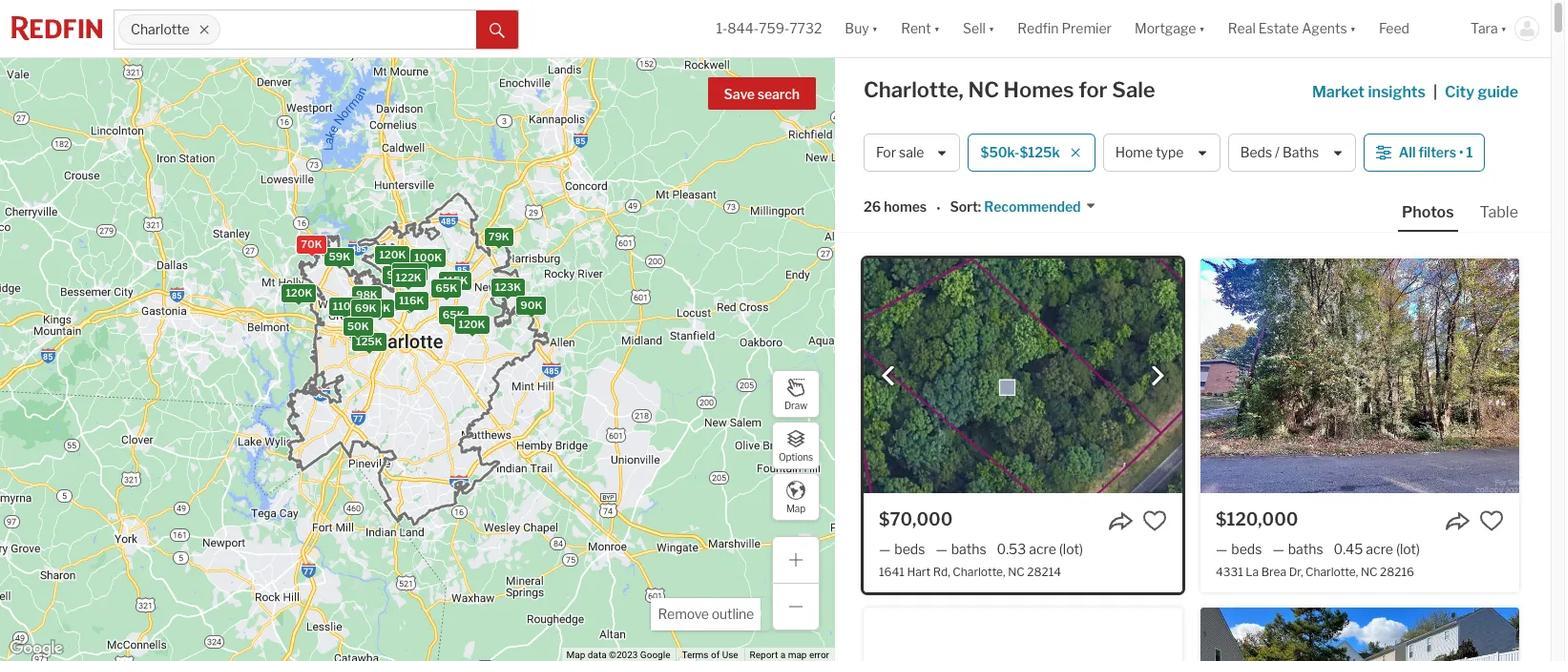 Task type: vqa. For each thing, say whether or not it's contained in the screenshot.
Request associated with $2,070 /mo
no



Task type: locate. For each thing, give the bounding box(es) containing it.
79k down 122k
[[398, 294, 419, 308]]

map data ©2023 google
[[567, 650, 670, 661]]

— beds for $120,000
[[1216, 541, 1262, 557]]

map
[[786, 503, 806, 514], [567, 650, 585, 661]]

sort :
[[950, 199, 981, 215]]

0 horizontal spatial 120k
[[285, 286, 312, 300]]

charlotte, nc homes for sale
[[864, 77, 1156, 102]]

baths up the 4331 la brea dr, charlotte, nc 28216
[[1288, 541, 1324, 557]]

1 horizontal spatial map
[[786, 503, 806, 514]]

1 — beds from the left
[[879, 541, 925, 557]]

— up rd,
[[936, 541, 948, 557]]

1 horizontal spatial favorite button image
[[1480, 509, 1504, 534]]

2 acre from the left
[[1366, 541, 1394, 557]]

map region
[[0, 0, 881, 661]]

0 vertical spatial 79k
[[488, 230, 509, 243]]

0 horizontal spatial baths
[[951, 541, 987, 557]]

options button
[[772, 422, 820, 470]]

1 — baths from the left
[[936, 541, 987, 557]]

0 horizontal spatial map
[[567, 650, 585, 661]]

— up 1641
[[879, 541, 891, 557]]

90k up 50k
[[353, 302, 375, 315]]

mortgage
[[1135, 20, 1196, 37]]

• left 1
[[1459, 144, 1464, 161]]

▾ right rent
[[934, 20, 940, 37]]

beds up la at the right of page
[[1232, 541, 1262, 557]]

— baths up dr,
[[1273, 541, 1324, 557]]

▾ right the mortgage
[[1199, 20, 1205, 37]]

1 acre from the left
[[1029, 541, 1057, 557]]

baths
[[951, 541, 987, 557], [1288, 541, 1324, 557]]

(lot) for $70,000
[[1059, 541, 1083, 557]]

None search field
[[221, 10, 476, 49]]

report a map error link
[[750, 650, 829, 661]]

report
[[750, 650, 778, 661]]

▾ right the sell
[[989, 20, 995, 37]]

acre
[[1029, 541, 1057, 557], [1366, 541, 1394, 557]]

remove
[[658, 606, 709, 622]]

1-844-759-7732 link
[[716, 20, 822, 37]]

1 horizontal spatial beds
[[1232, 541, 1262, 557]]

1 horizontal spatial •
[[1459, 144, 1464, 161]]

home type
[[1116, 144, 1184, 161]]

beds
[[895, 541, 925, 557], [1232, 541, 1262, 557]]

tara
[[1471, 20, 1498, 37]]

0 vertical spatial map
[[786, 503, 806, 514]]

rent ▾
[[901, 20, 940, 37]]

1 horizontal spatial acre
[[1366, 541, 1394, 557]]

2 beds from the left
[[1232, 541, 1262, 557]]

real estate agents ▾ link
[[1228, 0, 1356, 57]]

▾ right tara
[[1501, 20, 1507, 37]]

65k
[[435, 281, 457, 295], [442, 308, 464, 321]]

buy
[[845, 20, 869, 37]]

baths up 1641 hart rd, charlotte, nc 28214 at right
[[951, 541, 987, 557]]

nc left homes
[[968, 77, 999, 102]]

1 favorite button image from the left
[[1143, 509, 1167, 534]]

$50k-
[[981, 144, 1020, 161]]

69k up 50k
[[354, 301, 376, 315]]

(lot) up 28216
[[1396, 541, 1420, 557]]

▾ right buy
[[872, 20, 878, 37]]

— baths for $70,000
[[936, 541, 987, 557]]

100k
[[414, 251, 442, 264], [395, 265, 423, 278]]

nc
[[968, 77, 999, 102], [1008, 565, 1025, 580], [1361, 565, 1378, 580]]

1 vertical spatial map
[[567, 650, 585, 661]]

1 horizontal spatial 79k
[[488, 230, 509, 243]]

▾ for rent ▾
[[934, 20, 940, 37]]

1 horizontal spatial baths
[[1288, 541, 1324, 557]]

— beds up 1641
[[879, 541, 925, 557]]

0 horizontal spatial (lot)
[[1059, 541, 1083, 557]]

90k
[[520, 299, 542, 312], [353, 302, 375, 315]]

69k
[[354, 301, 376, 315], [368, 302, 390, 315]]

use
[[722, 650, 738, 661]]

save
[[724, 86, 755, 102]]

0.45
[[1334, 541, 1363, 557]]

65k down 115k
[[442, 308, 464, 321]]

125k
[[356, 335, 382, 348]]

115k
[[443, 274, 468, 288]]

— up '4331'
[[1216, 541, 1228, 557]]

1 — from the left
[[879, 541, 891, 557]]

1-844-759-7732
[[716, 20, 822, 37]]

2 (lot) from the left
[[1396, 541, 1420, 557]]

•
[[1459, 144, 1464, 161], [937, 200, 941, 216]]

0 horizontal spatial beds
[[895, 541, 925, 557]]

0 horizontal spatial favorite button image
[[1143, 509, 1167, 534]]

59k
[[328, 250, 350, 264], [328, 251, 350, 264]]

photos button
[[1398, 202, 1476, 232]]

2 favorite button image from the left
[[1480, 509, 1504, 534]]

real estate agents ▾
[[1228, 20, 1356, 37]]

• inside button
[[1459, 144, 1464, 161]]

©2023
[[609, 650, 638, 661]]

all filters • 1
[[1399, 144, 1473, 161]]

filters
[[1419, 144, 1457, 161]]

map left data
[[567, 650, 585, 661]]

2 horizontal spatial 120k
[[458, 318, 485, 331]]

1 horizontal spatial — beds
[[1216, 541, 1262, 557]]

5 ▾ from the left
[[1350, 20, 1356, 37]]

65k right 116k
[[435, 281, 457, 295]]

0.53 acre (lot)
[[997, 541, 1083, 557]]

1 horizontal spatial — baths
[[1273, 541, 1324, 557]]

|
[[1434, 83, 1438, 101]]

▾ for sell ▾
[[989, 20, 995, 37]]

79k
[[488, 230, 509, 243], [398, 294, 419, 308]]

0 horizontal spatial — beds
[[879, 541, 925, 557]]

(lot) for $120,000
[[1396, 541, 1420, 557]]

1 ▾ from the left
[[872, 20, 878, 37]]

4 ▾ from the left
[[1199, 20, 1205, 37]]

99k
[[386, 269, 408, 282]]

photos
[[1402, 203, 1454, 221]]

2 — from the left
[[936, 541, 948, 557]]

79k up 123k at the left top of the page
[[488, 230, 509, 243]]

• left sort
[[937, 200, 941, 216]]

6 ▾ from the left
[[1501, 20, 1507, 37]]

0 horizontal spatial •
[[937, 200, 941, 216]]

/
[[1275, 144, 1280, 161]]

google
[[640, 650, 670, 661]]

charlotte, down 0.45
[[1306, 565, 1359, 580]]

dr,
[[1289, 565, 1303, 580]]

buy ▾ button
[[845, 0, 878, 57]]

— up brea
[[1273, 541, 1285, 557]]

120k down 115k
[[458, 318, 485, 331]]

map
[[788, 650, 807, 661]]

options
[[779, 451, 813, 462]]

beds up hart
[[895, 541, 925, 557]]

7732
[[790, 20, 822, 37]]

remove outline
[[658, 606, 754, 622]]

▾ for mortgage ▾
[[1199, 20, 1205, 37]]

favorite button image
[[1143, 509, 1167, 534], [1480, 509, 1504, 534]]

for
[[1079, 77, 1108, 102]]

2 ▾ from the left
[[934, 20, 940, 37]]

▾ for buy ▾
[[872, 20, 878, 37]]

1 horizontal spatial 90k
[[520, 299, 542, 312]]

4331
[[1216, 565, 1244, 580]]

▾ right agents
[[1350, 20, 1356, 37]]

— beds up '4331'
[[1216, 541, 1262, 557]]

3 ▾ from the left
[[989, 20, 995, 37]]

2 vertical spatial 120k
[[458, 318, 485, 331]]

2 baths from the left
[[1288, 541, 1324, 557]]

1 vertical spatial 120k
[[285, 286, 312, 300]]

of
[[711, 650, 720, 661]]

submit search image
[[490, 23, 505, 38]]

1641
[[879, 565, 905, 580]]

0 horizontal spatial — baths
[[936, 541, 987, 557]]

1 vertical spatial 100k
[[395, 265, 423, 278]]

type
[[1156, 144, 1184, 161]]

all filters • 1 button
[[1364, 134, 1486, 172]]

0 vertical spatial 65k
[[435, 281, 457, 295]]

for sale
[[876, 144, 924, 161]]

100k up 122k
[[414, 251, 442, 264]]

120k up "99k"
[[379, 248, 406, 261]]

beds / baths
[[1241, 144, 1319, 161]]

— baths up 1641 hart rd, charlotte, nc 28214 at right
[[936, 541, 987, 557]]

1 (lot) from the left
[[1059, 541, 1083, 557]]

0 horizontal spatial acre
[[1029, 541, 1057, 557]]

map for map
[[786, 503, 806, 514]]

1 baths from the left
[[951, 541, 987, 557]]

acre up 28216
[[1366, 541, 1394, 557]]

2 59k from the left
[[328, 251, 350, 264]]

buy ▾ button
[[834, 0, 890, 57]]

market insights link
[[1312, 62, 1426, 104]]

1 vertical spatial •
[[937, 200, 941, 216]]

photo of 1641 hart rd, charlotte, nc 28214 image
[[864, 259, 1183, 493]]

90k down 123k at the left top of the page
[[520, 299, 542, 312]]

1 vertical spatial 79k
[[398, 294, 419, 308]]

nc down 0.53
[[1008, 565, 1025, 580]]

google image
[[5, 637, 68, 661]]

• inside 26 homes •
[[937, 200, 941, 216]]

122k
[[395, 271, 421, 285]]

2 — baths from the left
[[1273, 541, 1324, 557]]

1 beds from the left
[[895, 541, 925, 557]]

search
[[758, 86, 800, 102]]

acre up 28214
[[1029, 541, 1057, 557]]

map down "options"
[[786, 503, 806, 514]]

(lot) up 28214
[[1059, 541, 1083, 557]]

mortgage ▾ button
[[1123, 0, 1217, 57]]

recommended
[[984, 199, 1081, 215]]

4 — from the left
[[1273, 541, 1285, 557]]

0 vertical spatial •
[[1459, 144, 1464, 161]]

120k left 110k
[[285, 286, 312, 300]]

1 horizontal spatial 120k
[[379, 248, 406, 261]]

100k up 116k
[[395, 265, 423, 278]]

nc down 0.45 acre (lot)
[[1361, 565, 1378, 580]]

50k
[[347, 319, 369, 333]]

map inside 'button'
[[786, 503, 806, 514]]

1 horizontal spatial (lot)
[[1396, 541, 1420, 557]]

2 — beds from the left
[[1216, 541, 1262, 557]]



Task type: describe. For each thing, give the bounding box(es) containing it.
for
[[876, 144, 896, 161]]

map button
[[772, 473, 820, 521]]

• for 26 homes •
[[937, 200, 941, 216]]

market
[[1312, 83, 1365, 101]]

4331 la brea dr, charlotte, nc 28216
[[1216, 565, 1415, 580]]

real estate agents ▾ button
[[1217, 0, 1368, 57]]

$120,000
[[1216, 510, 1299, 530]]

map for map data ©2023 google
[[567, 650, 585, 661]]

homes
[[884, 199, 927, 215]]

28216
[[1380, 565, 1415, 580]]

all
[[1399, 144, 1416, 161]]

table
[[1480, 203, 1519, 221]]

data
[[588, 650, 607, 661]]

for sale button
[[864, 134, 961, 172]]

sort
[[950, 199, 978, 215]]

0.53
[[997, 541, 1026, 557]]

sell
[[963, 20, 986, 37]]

city
[[1445, 83, 1475, 101]]

sell ▾
[[963, 20, 995, 37]]

mortgage ▾
[[1135, 20, 1205, 37]]

rent ▾ button
[[890, 0, 952, 57]]

0 horizontal spatial 90k
[[353, 302, 375, 315]]

redfin premier
[[1018, 20, 1112, 37]]

feed button
[[1368, 0, 1459, 57]]

city guide link
[[1445, 81, 1522, 104]]

favorite button image for $70,000
[[1143, 509, 1167, 534]]

$70,000
[[879, 510, 953, 530]]

2 horizontal spatial nc
[[1361, 565, 1378, 580]]

remove outline button
[[651, 598, 761, 631]]

0 horizontal spatial nc
[[968, 77, 999, 102]]

draw button
[[772, 370, 820, 418]]

:
[[978, 199, 981, 215]]

beds
[[1241, 144, 1272, 161]]

3 — from the left
[[1216, 541, 1228, 557]]

0 horizontal spatial 79k
[[398, 294, 419, 308]]

remove charlotte image
[[199, 24, 210, 35]]

home type button
[[1103, 134, 1220, 172]]

rent
[[901, 20, 931, 37]]

brea
[[1262, 565, 1287, 580]]

baths for $120,000
[[1288, 541, 1324, 557]]

a
[[781, 650, 786, 661]]

la
[[1246, 565, 1259, 580]]

acre for $70,000
[[1029, 541, 1057, 557]]

▾ for tara ▾
[[1501, 20, 1507, 37]]

favorite button checkbox
[[1480, 509, 1504, 534]]

terms of use link
[[682, 650, 738, 661]]

baths
[[1283, 144, 1319, 161]]

1 vertical spatial 65k
[[442, 308, 464, 321]]

photo of 1228 phil oneil dr, charlotte, nc 28215 image
[[1201, 608, 1520, 661]]

beds / baths button
[[1228, 134, 1356, 172]]

charlotte, right rd,
[[953, 565, 1006, 580]]

0 vertical spatial 100k
[[414, 251, 442, 264]]

guide
[[1478, 83, 1519, 101]]

remove $50k-$125k image
[[1070, 147, 1081, 158]]

beds for $120,000
[[1232, 541, 1262, 557]]

redfin
[[1018, 20, 1059, 37]]

favorite button checkbox
[[1143, 509, 1167, 534]]

28214
[[1027, 565, 1062, 580]]

recommended button
[[981, 198, 1096, 216]]

charlotte
[[131, 21, 190, 38]]

hart
[[907, 565, 931, 580]]

terms
[[682, 650, 709, 661]]

favorite button image for $120,000
[[1480, 509, 1504, 534]]

— baths for $120,000
[[1273, 541, 1324, 557]]

• for all filters • 1
[[1459, 144, 1464, 161]]

rent ▾ button
[[901, 0, 940, 57]]

next button image
[[1148, 367, 1167, 386]]

agents
[[1302, 20, 1347, 37]]

beds for $70,000
[[895, 541, 925, 557]]

feed
[[1379, 20, 1410, 37]]

premier
[[1062, 20, 1112, 37]]

759-
[[759, 20, 790, 37]]

$50k-$125k
[[981, 144, 1060, 161]]

draw
[[785, 399, 808, 411]]

116k
[[399, 294, 424, 307]]

acre for $120,000
[[1366, 541, 1394, 557]]

1641 hart rd, charlotte, nc 28214
[[879, 565, 1062, 580]]

table button
[[1476, 202, 1522, 230]]

69k down 98k
[[368, 302, 390, 315]]

buy ▾
[[845, 20, 878, 37]]

charlotte, down rent
[[864, 77, 964, 102]]

97k
[[386, 269, 408, 282]]

sale
[[899, 144, 924, 161]]

redfin premier button
[[1006, 0, 1123, 57]]

1
[[1467, 144, 1473, 161]]

0 vertical spatial 120k
[[379, 248, 406, 261]]

1 horizontal spatial nc
[[1008, 565, 1025, 580]]

home
[[1116, 144, 1153, 161]]

70k
[[301, 238, 322, 251]]

844-
[[728, 20, 759, 37]]

photo of 4331 la brea dr, charlotte, nc 28216 image
[[1201, 259, 1520, 493]]

sale
[[1112, 77, 1156, 102]]

baths for $70,000
[[951, 541, 987, 557]]

98k
[[356, 288, 377, 302]]

— beds for $70,000
[[879, 541, 925, 557]]

save search button
[[708, 77, 816, 110]]

previous button image
[[879, 367, 898, 386]]

insights
[[1368, 83, 1426, 101]]

26
[[864, 199, 881, 215]]

homes
[[1004, 77, 1074, 102]]

110k
[[332, 300, 358, 313]]

mortgage ▾ button
[[1135, 0, 1205, 57]]

1 59k from the left
[[328, 250, 350, 264]]

tara ▾
[[1471, 20, 1507, 37]]



